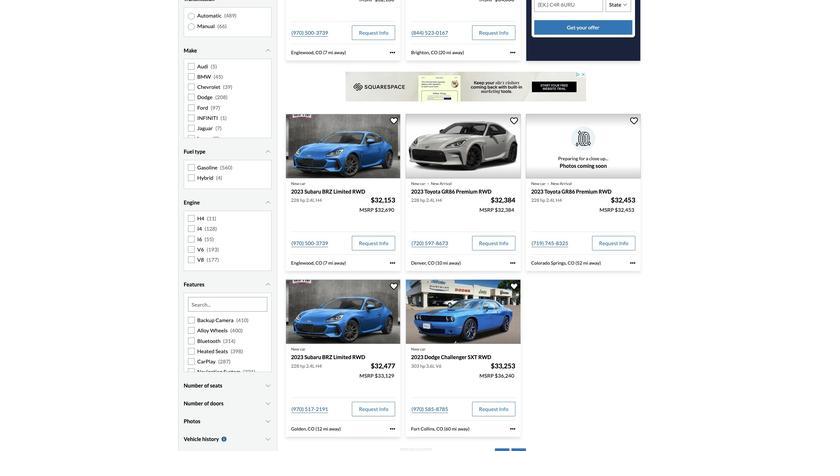 Task type: vqa. For each thing, say whether or not it's contained in the screenshot.


Task type: locate. For each thing, give the bounding box(es) containing it.
0 vertical spatial (5)
[[211, 63, 217, 69]]

(97)
[[211, 104, 220, 111]]

2 limited from the top
[[333, 354, 351, 360]]

228 hp 2.4l h4 for $32,384
[[411, 197, 442, 203]]

dodge up the 3.6l
[[424, 354, 440, 360]]

chevron down image inside 'number of seats' "dropdown button"
[[265, 383, 272, 388]]

5 chevron down image from the top
[[265, 437, 272, 442]]

(5) up the bmw (45)
[[211, 63, 217, 69]]

0 horizontal spatial premium
[[456, 188, 478, 195]]

2023 for $32,153
[[291, 188, 303, 195]]

number up photos
[[184, 400, 203, 406]]

· for $32,453
[[547, 177, 550, 189]]

new for $33,253
[[411, 347, 419, 352]]

1 vertical spatial v6
[[436, 363, 442, 369]]

ellipsis h image for $32,384
[[510, 260, 515, 266]]

1 · from the left
[[427, 177, 430, 189]]

1 vertical spatial of
[[204, 400, 209, 406]]

2 vertical spatial ellipsis h image
[[510, 426, 515, 431]]

1 wr blue pearl 2023 subaru brz limited rwd coupe rear-wheel drive 6-speed manual image from the top
[[286, 114, 401, 178]]

2 englewood, from the top
[[291, 260, 315, 266]]

rwd up $32,477 msrp $33,129
[[352, 354, 365, 360]]

rwd up $32,153 msrp $32,690
[[352, 188, 365, 195]]

1 toyota from the left
[[424, 188, 441, 195]]

Search... field
[[188, 297, 267, 311]]

0 vertical spatial englewood,
[[291, 50, 315, 55]]

of inside dropdown button
[[204, 400, 209, 406]]

1 vertical spatial (5)
[[213, 135, 219, 141]]

bmw (45)
[[197, 73, 223, 80]]

bluetooth
[[197, 338, 221, 344]]

1 vertical spatial subaru
[[304, 354, 321, 360]]

chevron down image inside fuel type dropdown button
[[265, 149, 272, 154]]

1 vertical spatial (970) 500-3739 button
[[291, 236, 328, 251]]

your
[[577, 24, 587, 30]]

585-
[[425, 406, 436, 412]]

2 chevron down image from the top
[[265, 48, 272, 53]]

engine
[[184, 199, 200, 206]]

v6 right the 3.6l
[[436, 363, 442, 369]]

springs,
[[551, 260, 567, 266]]

(970) 500-3739 button
[[291, 26, 328, 40], [291, 236, 328, 251]]

1 (970) 500-3739 button from the top
[[291, 26, 328, 40]]

0 vertical spatial new car 2023 subaru brz limited rwd
[[291, 181, 365, 195]]

msrp
[[359, 207, 374, 213], [479, 207, 494, 213], [600, 207, 614, 213], [359, 372, 374, 379], [479, 372, 494, 379]]

(970)
[[291, 29, 304, 36], [291, 240, 304, 246], [291, 406, 304, 412], [411, 406, 424, 412]]

·
[[427, 177, 430, 189], [547, 177, 550, 189]]

1 chevron down image from the top
[[265, 149, 272, 154]]

1 horizontal spatial toyota
[[544, 188, 561, 195]]

1 limited from the top
[[333, 188, 351, 195]]

2023 inside new car 2023 dodge challenger sxt rwd
[[411, 354, 423, 360]]

2.4l
[[306, 197, 315, 203], [426, 197, 435, 203], [546, 197, 555, 203], [306, 363, 315, 369]]

0 vertical spatial brz
[[322, 188, 332, 195]]

number inside "dropdown button"
[[184, 382, 203, 389]]

3 chevron down image from the top
[[265, 401, 272, 406]]

2023
[[291, 188, 303, 195], [411, 188, 423, 195], [531, 188, 543, 195], [291, 354, 303, 360], [411, 354, 423, 360]]

heated
[[197, 348, 214, 354]]

v6 up the v8
[[197, 246, 204, 252]]

(5) down (7)
[[213, 135, 219, 141]]

brz
[[322, 188, 332, 195], [322, 354, 332, 360]]

photos
[[184, 418, 200, 424]]

1 new car · new arrival 2023 toyota gr86 premium rwd from the left
[[411, 177, 492, 195]]

make
[[184, 47, 197, 53]]

0 vertical spatial of
[[204, 382, 209, 389]]

2 3739 from the top
[[316, 240, 328, 246]]

(7
[[323, 50, 327, 55], [323, 260, 327, 266]]

of for seats
[[204, 382, 209, 389]]

$32,384 msrp $32,384
[[479, 196, 515, 213]]

request info button for $32,384
[[472, 236, 515, 251]]

info for $32,384
[[499, 240, 508, 246]]

new for $32,153
[[291, 181, 299, 186]]

2 (970) 500-3739 from the top
[[291, 240, 328, 246]]

2 new car 2023 subaru brz limited rwd from the top
[[291, 347, 365, 360]]

(970) inside (970) 585-8785 button
[[411, 406, 424, 412]]

1 chevron down image from the top
[[265, 0, 272, 2]]

2 englewood, co (7 mi away) from the top
[[291, 260, 346, 266]]

2 chevron down image from the top
[[265, 383, 272, 388]]

gasoline
[[197, 164, 217, 170]]

msrp for $33,253
[[479, 372, 494, 379]]

number of doors button
[[184, 395, 272, 412]]

1 vertical spatial brz
[[322, 354, 332, 360]]

0 vertical spatial number
[[184, 382, 203, 389]]

1 500- from the top
[[305, 29, 316, 36]]

subaru for $32,477
[[304, 354, 321, 360]]

camera
[[215, 317, 234, 323]]

collins,
[[421, 426, 436, 431]]

ellipsis h image
[[390, 50, 395, 55], [510, 260, 515, 266], [630, 260, 635, 266], [390, 426, 395, 431]]

0 vertical spatial 500-
[[305, 29, 316, 36]]

golden,
[[291, 426, 307, 431]]

2 subaru from the top
[[304, 354, 321, 360]]

2.4l for $32,384
[[426, 197, 435, 203]]

0 horizontal spatial gr86
[[442, 188, 455, 195]]

blue 2023 dodge challenger sxt rwd coupe rear-wheel drive automatic image
[[406, 280, 521, 344]]

0 horizontal spatial toyota
[[424, 188, 441, 195]]

(970) 585-8785
[[411, 406, 448, 412]]

(208)
[[215, 94, 228, 100]]

arrival
[[440, 181, 452, 186], [560, 181, 572, 186]]

1 horizontal spatial premium
[[576, 188, 598, 195]]

hp
[[300, 197, 305, 203], [420, 197, 425, 203], [540, 197, 545, 203], [300, 363, 305, 369], [420, 363, 425, 369]]

0 vertical spatial subaru
[[304, 188, 321, 195]]

number inside dropdown button
[[184, 400, 203, 406]]

1 vertical spatial 500-
[[305, 240, 316, 246]]

2.4l for $32,453
[[546, 197, 555, 203]]

0 vertical spatial wr blue pearl 2023 subaru brz limited rwd coupe rear-wheel drive 6-speed manual image
[[286, 114, 401, 178]]

infiniti
[[197, 115, 218, 121]]

dodge
[[197, 94, 213, 100], [424, 354, 440, 360]]

get your offer button
[[534, 20, 632, 35]]

brighton,
[[411, 50, 430, 55]]

msrp for $32,453
[[600, 207, 614, 213]]

0 horizontal spatial ·
[[427, 177, 430, 189]]

premium for $32,453
[[576, 188, 598, 195]]

of
[[204, 382, 209, 389], [204, 400, 209, 406]]

1 subaru from the top
[[304, 188, 321, 195]]

1 arrival from the left
[[440, 181, 452, 186]]

chevron down image for automatic (489)
[[265, 0, 272, 2]]

$32,153 msrp $32,690
[[359, 196, 395, 213]]

1 horizontal spatial dodge
[[424, 354, 440, 360]]

chevron down image inside engine dropdown button
[[265, 200, 272, 205]]

1 horizontal spatial new car · new arrival 2023 toyota gr86 premium rwd
[[531, 177, 612, 195]]

228 for $32,453
[[531, 197, 539, 203]]

info circle image
[[221, 437, 227, 442]]

1 vertical spatial new car 2023 subaru brz limited rwd
[[291, 347, 365, 360]]

request info button
[[352, 26, 395, 40], [472, 26, 515, 40], [352, 236, 395, 251], [472, 236, 515, 251], [592, 236, 635, 251], [352, 402, 395, 416], [472, 402, 515, 416]]

request info button for $33,253
[[472, 402, 515, 416]]

(844) 523-0167 button
[[411, 26, 448, 40]]

request for $32,477
[[359, 406, 378, 412]]

1 vertical spatial limited
[[333, 354, 351, 360]]

0 vertical spatial (7
[[323, 50, 327, 55]]

englewood,
[[291, 50, 315, 55], [291, 260, 315, 266]]

2.4l for $32,153
[[306, 197, 315, 203]]

$32,477 msrp $33,129
[[359, 362, 395, 379]]

vehicle history button
[[184, 431, 272, 447]]

new car 2023 subaru brz limited rwd
[[291, 181, 365, 195], [291, 347, 365, 360]]

0 vertical spatial englewood, co (7 mi away)
[[291, 50, 346, 55]]

0 horizontal spatial new car · new arrival 2023 toyota gr86 premium rwd
[[411, 177, 492, 195]]

2 (7 from the top
[[323, 260, 327, 266]]

car inside new car 2023 dodge challenger sxt rwd
[[420, 347, 425, 352]]

dodge up ford
[[197, 94, 213, 100]]

heated seats (398)
[[197, 348, 243, 354]]

2 number from the top
[[184, 400, 203, 406]]

0 vertical spatial 3739
[[316, 29, 328, 36]]

1 vertical spatial 3739
[[316, 240, 328, 246]]

number
[[184, 382, 203, 389], [184, 400, 203, 406]]

1 of from the top
[[204, 382, 209, 389]]

request info for $32,453
[[599, 240, 628, 246]]

h4 for $32,477
[[316, 363, 322, 369]]

chevron down image
[[265, 0, 272, 2], [265, 48, 272, 53], [265, 200, 272, 205], [265, 282, 272, 287]]

request info button for $32,453
[[592, 236, 635, 251]]

2 premium from the left
[[576, 188, 598, 195]]

rwd right sxt
[[478, 354, 491, 360]]

1 horizontal spatial gr86
[[562, 188, 575, 195]]

chevron down image for audi (5)
[[265, 48, 272, 53]]

new inside new car 2023 dodge challenger sxt rwd
[[411, 347, 419, 352]]

msrp for $32,384
[[479, 207, 494, 213]]

(970) 585-8785 button
[[411, 402, 448, 416]]

limited for $32,477
[[333, 354, 351, 360]]

limited for $32,153
[[333, 188, 351, 195]]

0 vertical spatial ellipsis h image
[[510, 50, 515, 55]]

0 vertical spatial dodge
[[197, 94, 213, 100]]

0 vertical spatial limited
[[333, 188, 351, 195]]

chevron down image inside "make" dropdown button
[[265, 48, 272, 53]]

1 vertical spatial $32,384
[[495, 207, 514, 213]]

303
[[411, 363, 419, 369]]

1 englewood, co (7 mi away) from the top
[[291, 50, 346, 55]]

number up the number of doors
[[184, 382, 203, 389]]

0 horizontal spatial dodge
[[197, 94, 213, 100]]

make button
[[184, 42, 272, 59]]

(193)
[[207, 246, 219, 252]]

0 vertical spatial (970) 500-3739 button
[[291, 26, 328, 40]]

1 number from the top
[[184, 382, 203, 389]]

rwd for $32,153
[[352, 188, 365, 195]]

infiniti (1)
[[197, 115, 227, 121]]

1 vertical spatial englewood, co (7 mi away)
[[291, 260, 346, 266]]

features button
[[184, 276, 272, 293]]

car for $32,153
[[300, 181, 305, 186]]

0 horizontal spatial arrival
[[440, 181, 452, 186]]

chevron down image inside number of doors dropdown button
[[265, 401, 272, 406]]

h4 for $32,153
[[316, 197, 322, 203]]

fort collins, co (60 mi away)
[[411, 426, 470, 431]]

wr blue pearl 2023 subaru brz limited rwd coupe rear-wheel drive 6-speed manual image
[[286, 114, 401, 178], [286, 280, 401, 344]]

(314)
[[223, 338, 236, 344]]

msrp inside $33,253 msrp $36,240
[[479, 372, 494, 379]]

1 vertical spatial dodge
[[424, 354, 440, 360]]

vehicle history
[[184, 436, 219, 442]]

car for $32,384
[[420, 181, 425, 186]]

wheels
[[210, 327, 228, 334]]

1 vertical spatial $32,453
[[615, 207, 634, 213]]

dodge inside new car 2023 dodge challenger sxt rwd
[[424, 354, 440, 360]]

0 horizontal spatial v6
[[197, 246, 204, 252]]

i4
[[197, 225, 202, 232]]

2 of from the top
[[204, 400, 209, 406]]

0 vertical spatial (970) 500-3739
[[291, 29, 328, 36]]

(970) for $32,153
[[291, 240, 304, 246]]

alloy
[[197, 327, 209, 334]]

h4 for $32,453
[[556, 197, 562, 203]]

3739
[[316, 29, 328, 36], [316, 240, 328, 246]]

1 new car 2023 subaru brz limited rwd from the top
[[291, 181, 365, 195]]

2 wr blue pearl 2023 subaru brz limited rwd coupe rear-wheel drive 6-speed manual image from the top
[[286, 280, 401, 344]]

1 premium from the left
[[456, 188, 478, 195]]

2 · from the left
[[547, 177, 550, 189]]

1 brz from the top
[[322, 188, 332, 195]]

4 chevron down image from the top
[[265, 282, 272, 287]]

(970) 500-3739
[[291, 29, 328, 36], [291, 240, 328, 246]]

request info
[[359, 29, 388, 36], [479, 29, 508, 36], [359, 240, 388, 246], [479, 240, 508, 246], [599, 240, 628, 246], [359, 406, 388, 412], [479, 406, 508, 412]]

audi (5)
[[197, 63, 217, 69]]

msrp inside the $32,453 msrp $32,453
[[600, 207, 614, 213]]

gr86
[[442, 188, 455, 195], [562, 188, 575, 195]]

msrp inside $32,477 msrp $33,129
[[359, 372, 374, 379]]

of inside "dropdown button"
[[204, 382, 209, 389]]

msrp inside '$32,384 msrp $32,384'
[[479, 207, 494, 213]]

· for $32,384
[[427, 177, 430, 189]]

2 gr86 from the left
[[562, 188, 575, 195]]

1 vertical spatial (970) 500-3739
[[291, 240, 328, 246]]

2 arrival from the left
[[560, 181, 572, 186]]

new car · new arrival 2023 toyota gr86 premium rwd
[[411, 177, 492, 195], [531, 177, 612, 195]]

(719) 745-8325
[[532, 240, 568, 246]]

chevron down image inside photos 'dropdown button'
[[265, 419, 272, 424]]

chevron down image
[[265, 149, 272, 154], [265, 383, 272, 388], [265, 401, 272, 406], [265, 419, 272, 424], [265, 437, 272, 442]]

gr86 for $32,453
[[562, 188, 575, 195]]

2 brz from the top
[[322, 354, 332, 360]]

rwd inside new car 2023 dodge challenger sxt rwd
[[478, 354, 491, 360]]

1 vertical spatial ellipsis h image
[[390, 260, 395, 266]]

1 gr86 from the left
[[442, 188, 455, 195]]

ford (97)
[[197, 104, 220, 111]]

chevrolet (39)
[[197, 84, 232, 90]]

of left 'seats' in the left of the page
[[204, 382, 209, 389]]

v8 (177)
[[197, 256, 219, 263]]

1 horizontal spatial ·
[[547, 177, 550, 189]]

(287)
[[218, 358, 231, 364]]

1 vertical spatial (7
[[323, 260, 327, 266]]

request info for $32,384
[[479, 240, 508, 246]]

1 vertical spatial wr blue pearl 2023 subaru brz limited rwd coupe rear-wheel drive 6-speed manual image
[[286, 280, 401, 344]]

hp for $32,477
[[300, 363, 305, 369]]

arrival for $32,384
[[440, 181, 452, 186]]

info
[[379, 29, 388, 36], [499, 29, 508, 36], [379, 240, 388, 246], [499, 240, 508, 246], [619, 240, 628, 246], [379, 406, 388, 412], [499, 406, 508, 412]]

brz for $32,477
[[322, 354, 332, 360]]

1 vertical spatial number
[[184, 400, 203, 406]]

request info button for $32,477
[[352, 402, 395, 416]]

(970) inside (970) 517-2191 button
[[291, 406, 304, 412]]

(7)
[[215, 125, 222, 131]]

automatic (489)
[[197, 12, 237, 18]]

0167
[[436, 29, 448, 36]]

bmw
[[197, 73, 211, 80]]

h4
[[316, 197, 322, 203], [436, 197, 442, 203], [556, 197, 562, 203], [197, 215, 204, 221], [316, 363, 322, 369]]

number of seats
[[184, 382, 222, 389]]

1 vertical spatial englewood,
[[291, 260, 315, 266]]

2 new car · new arrival 2023 toyota gr86 premium rwd from the left
[[531, 177, 612, 195]]

(5) for audi (5)
[[211, 63, 217, 69]]

$33,129
[[375, 372, 394, 379]]

3 chevron down image from the top
[[265, 200, 272, 205]]

msrp inside $32,153 msrp $32,690
[[359, 207, 374, 213]]

1 horizontal spatial arrival
[[560, 181, 572, 186]]

ellipsis h image
[[510, 50, 515, 55], [390, 260, 395, 266], [510, 426, 515, 431]]

1 (7 from the top
[[323, 50, 327, 55]]

228 hp 2.4l h4 for $32,477
[[291, 363, 322, 369]]

(400)
[[230, 327, 243, 334]]

4 chevron down image from the top
[[265, 419, 272, 424]]

2191
[[316, 406, 328, 412]]

2 500- from the top
[[305, 240, 316, 246]]

2 (970) 500-3739 button from the top
[[291, 236, 328, 251]]

hp for $32,153
[[300, 197, 305, 203]]

subaru
[[304, 188, 321, 195], [304, 354, 321, 360]]

2 toyota from the left
[[544, 188, 561, 195]]

of left doors
[[204, 400, 209, 406]]



Task type: describe. For each thing, give the bounding box(es) containing it.
of for doors
[[204, 400, 209, 406]]

bluetooth (314)
[[197, 338, 236, 344]]

(10
[[435, 260, 442, 266]]

(970) for $32,477
[[291, 406, 304, 412]]

brz for $32,153
[[322, 188, 332, 195]]

8325
[[556, 240, 568, 246]]

517-
[[305, 406, 316, 412]]

(EX.) C4R 6URU field
[[534, 0, 603, 11]]

number for number of seats
[[184, 382, 203, 389]]

premium for $32,384
[[456, 188, 478, 195]]

$33,253
[[491, 362, 515, 370]]

(719) 745-8325 button
[[531, 236, 569, 251]]

(66)
[[217, 23, 227, 29]]

(39)
[[223, 84, 232, 90]]

0 vertical spatial $32,384
[[491, 196, 515, 204]]

8785
[[436, 406, 448, 412]]

photos button
[[184, 413, 272, 430]]

new for $32,384
[[411, 181, 419, 186]]

request for $33,253
[[479, 406, 498, 412]]

new for $32,453
[[531, 181, 539, 186]]

car for $33,253
[[420, 347, 425, 352]]

wr blue pearl 2023 subaru brz limited rwd coupe rear-wheel drive 6-speed manual image for $32,477
[[286, 280, 401, 344]]

history
[[202, 436, 219, 442]]

1 (970) 500-3739 from the top
[[291, 29, 328, 36]]

number of seats button
[[184, 377, 272, 394]]

1 horizontal spatial v6
[[436, 363, 442, 369]]

ford
[[197, 104, 208, 111]]

wr blue pearl 2023 subaru brz limited rwd coupe rear-wheel drive 6-speed manual image for $32,153
[[286, 114, 401, 178]]

lexus (5)
[[197, 135, 219, 141]]

number for number of doors
[[184, 400, 203, 406]]

228 for $32,384
[[411, 197, 419, 203]]

fuel
[[184, 148, 194, 155]]

(5) for lexus (5)
[[213, 135, 219, 141]]

sxt
[[468, 354, 477, 360]]

request for $32,153
[[359, 240, 378, 246]]

(12
[[315, 426, 322, 431]]

chevron down image inside vehicle history dropdown button
[[265, 437, 272, 442]]

seats
[[215, 348, 228, 354]]

h4 (11)
[[197, 215, 216, 221]]

rwd up '$32,384 msrp $32,384'
[[479, 188, 492, 195]]

new car 2023 subaru brz limited rwd for $32,153
[[291, 181, 365, 195]]

500- for 2nd (970) 500-3739 'button' from the top
[[305, 240, 316, 246]]

ellipsis h image for $32,477
[[390, 426, 395, 431]]

new for $32,477
[[291, 347, 299, 352]]

hp for $32,384
[[420, 197, 425, 203]]

h4 for $32,384
[[436, 197, 442, 203]]

1 3739 from the top
[[316, 29, 328, 36]]

number of doors
[[184, 400, 224, 406]]

2023 for $32,477
[[291, 354, 303, 360]]

523-
[[425, 29, 436, 36]]

(4)
[[216, 174, 222, 181]]

system
[[224, 368, 240, 375]]

(844) 523-0167
[[411, 29, 448, 36]]

colorado springs, co (52 mi away)
[[531, 260, 601, 266]]

dodge (208)
[[197, 94, 228, 100]]

228 for $32,153
[[291, 197, 299, 203]]

(55)
[[205, 236, 214, 242]]

1 englewood, from the top
[[291, 50, 315, 55]]

chevron down image for photos
[[265, 419, 272, 424]]

msrp for $32,477
[[359, 372, 374, 379]]

chevron down image for number of doors
[[265, 401, 272, 406]]

228 for $32,477
[[291, 363, 299, 369]]

new car · new arrival 2023 toyota gr86 premium rwd for $32,453
[[531, 177, 612, 195]]

golden, co (12 mi away)
[[291, 426, 341, 431]]

i6 (55)
[[197, 236, 214, 242]]

car for $32,453
[[540, 181, 546, 186]]

ellipsis h image for $32,153
[[390, 260, 395, 266]]

chevron down image inside features dropdown button
[[265, 282, 272, 287]]

(970) for $33,253
[[411, 406, 424, 412]]

jaguar
[[197, 125, 213, 131]]

0 vertical spatial $32,453
[[611, 196, 635, 204]]

v8
[[197, 256, 204, 263]]

(45)
[[214, 73, 223, 80]]

vehicle photo unavailable image
[[526, 114, 641, 178]]

8673
[[436, 240, 448, 246]]

alloy wheels (400)
[[197, 327, 243, 334]]

info for $32,453
[[619, 240, 628, 246]]

navigation
[[197, 368, 222, 375]]

hp for $33,253
[[420, 363, 425, 369]]

2023 for $33,253
[[411, 354, 423, 360]]

3.6l
[[426, 363, 435, 369]]

(128)
[[205, 225, 217, 232]]

745-
[[545, 240, 556, 246]]

$32,453 msrp $32,453
[[600, 196, 635, 213]]

rwd for $33,253
[[478, 354, 491, 360]]

(719)
[[532, 240, 544, 246]]

toyota for $32,384
[[424, 188, 441, 195]]

new car 2023 dodge challenger sxt rwd
[[411, 347, 491, 360]]

(720) 597-8673
[[411, 240, 448, 246]]

new car · new arrival 2023 toyota gr86 premium rwd for $32,384
[[411, 177, 492, 195]]

(20
[[439, 50, 445, 55]]

carplay
[[197, 358, 216, 364]]

offer
[[588, 24, 600, 30]]

denver, co (10 mi away)
[[411, 260, 461, 266]]

hp for $32,453
[[540, 197, 545, 203]]

228 hp 2.4l h4 for $32,153
[[291, 197, 322, 203]]

ellipsis h image for $32,453
[[630, 260, 635, 266]]

500- for first (970) 500-3739 'button' from the top
[[305, 29, 316, 36]]

manual
[[197, 23, 215, 29]]

request info for $32,477
[[359, 406, 388, 412]]

chevrolet
[[197, 84, 220, 90]]

chevron down image for h4 (11)
[[265, 200, 272, 205]]

request info for $33,253
[[479, 406, 508, 412]]

info for $32,477
[[379, 406, 388, 412]]

manual (66)
[[197, 23, 227, 29]]

advertisement region
[[346, 72, 586, 101]]

backup
[[197, 317, 214, 323]]

$33,253 msrp $36,240
[[479, 362, 515, 379]]

$32,690
[[375, 207, 394, 213]]

0 vertical spatial v6
[[197, 246, 204, 252]]

(844)
[[411, 29, 424, 36]]

i6
[[197, 236, 202, 242]]

request for $32,384
[[479, 240, 498, 246]]

lexus
[[197, 135, 210, 141]]

new car 2023 subaru brz limited rwd for $32,477
[[291, 347, 365, 360]]

toyota for $32,453
[[544, 188, 561, 195]]

597-
[[425, 240, 436, 246]]

(398)
[[231, 348, 243, 354]]

challenger
[[441, 354, 467, 360]]

request for $32,453
[[599, 240, 618, 246]]

fuel type button
[[184, 143, 272, 160]]

(410)
[[236, 317, 249, 323]]

(321)
[[243, 368, 255, 375]]

(177)
[[207, 256, 219, 263]]

(970) 517-2191 button
[[291, 402, 328, 416]]

backup camera (410)
[[197, 317, 249, 323]]

arrival for $32,453
[[560, 181, 572, 186]]

audi
[[197, 63, 208, 69]]

request info button for $32,153
[[352, 236, 395, 251]]

gasoline (560)
[[197, 164, 232, 170]]

seats
[[210, 382, 222, 389]]

chevron down image for fuel type
[[265, 149, 272, 154]]

(52
[[575, 260, 582, 266]]

fuel type
[[184, 148, 205, 155]]

car for $32,477
[[300, 347, 305, 352]]

get
[[567, 24, 576, 30]]

msrp for $32,153
[[359, 207, 374, 213]]

$32,153
[[371, 196, 395, 204]]

jaguar (7)
[[197, 125, 222, 131]]

request info for $32,153
[[359, 240, 388, 246]]

chevron down image for number of seats
[[265, 383, 272, 388]]

(11)
[[207, 215, 216, 221]]

info for $32,153
[[379, 240, 388, 246]]

ellipsis h image for $33,253
[[510, 426, 515, 431]]

rwd up the $32,453 msrp $32,453
[[599, 188, 612, 195]]

colorado
[[531, 260, 550, 266]]

carplay (287)
[[197, 358, 231, 364]]

gr86 for $32,384
[[442, 188, 455, 195]]

rwd for $32,477
[[352, 354, 365, 360]]

2.4l for $32,477
[[306, 363, 315, 369]]

228 hp 2.4l h4 for $32,453
[[531, 197, 562, 203]]

gray 2023 toyota gr86 premium rwd coupe rear-wheel drive manual image
[[406, 114, 521, 178]]



